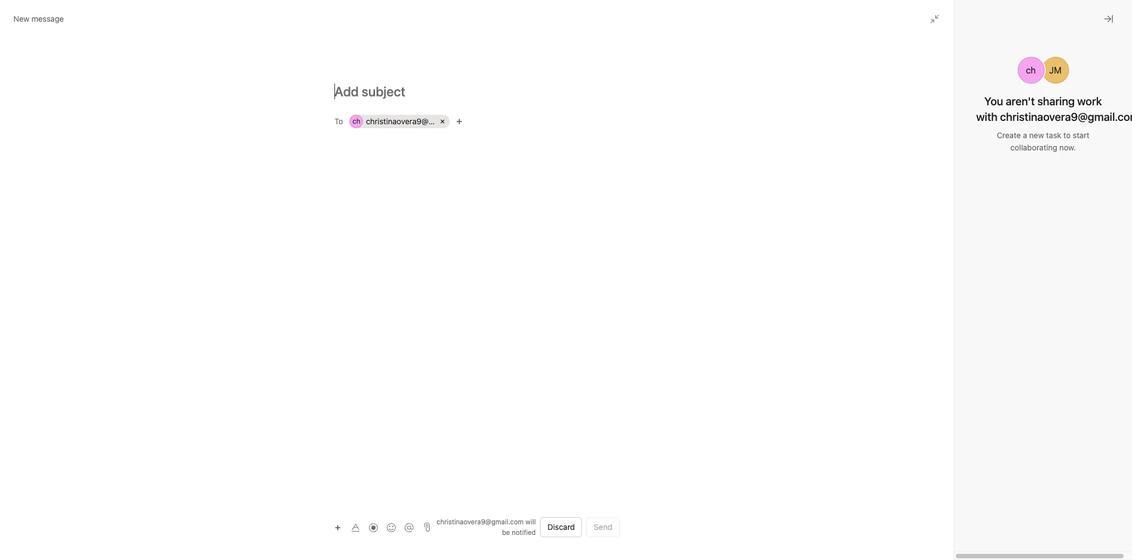 Task type: vqa. For each thing, say whether or not it's contained in the screenshot.
Mark complete option
no



Task type: describe. For each thing, give the bounding box(es) containing it.
work
[[1078, 95, 1102, 108]]

you aren't sharing work with christinaovera9@gmail.com
[[977, 95, 1132, 123]]

be inside "christinaovera9@gmail.com" dialog
[[1051, 531, 1059, 539]]

new message
[[13, 14, 64, 23]]

sharing
[[1038, 95, 1075, 108]]

christinaovera9@gmail.com cell for the leftmost christinaovera9@gmail.com row
[[350, 115, 465, 128]]

message
[[32, 14, 64, 23]]

close image
[[1105, 14, 1114, 23]]

notified inside "christinaovera9@gmail.com" dialog
[[1035, 541, 1059, 550]]

formatting image
[[351, 523, 360, 532]]

christinaovera9@gmail.com dialog
[[831, 284, 1110, 560]]

ch inside christinaovera9@gmail.com row
[[352, 117, 360, 125]]

send button
[[587, 517, 620, 538]]

create a new task to start collaborating now.
[[997, 130, 1090, 152]]

a
[[1023, 130, 1028, 140]]

collaborating
[[1011, 143, 1058, 152]]

0 vertical spatial notified
[[512, 529, 536, 537]]

emoji image
[[387, 523, 396, 532]]

you
[[985, 95, 1004, 108]]

to
[[1064, 130, 1071, 140]]

insert an object image
[[334, 524, 341, 531]]

add subject text field for christinaovera9@gmail.com
[[831, 318, 1110, 334]]

0 vertical spatial ch
[[1026, 65, 1036, 75]]

discard
[[548, 522, 575, 532]]

to
[[334, 116, 343, 126]]

start
[[1073, 130, 1090, 140]]

minimize image
[[931, 14, 940, 23]]

add task
[[988, 150, 1020, 159]]

at mention image
[[405, 523, 413, 532]]

add
[[988, 150, 1002, 159]]



Task type: locate. For each thing, give the bounding box(es) containing it.
record a video image
[[369, 523, 378, 532]]

christinaovera9@gmail.com will be notified
[[437, 518, 536, 537], [950, 531, 1059, 550]]

1 vertical spatial christinaovera9@gmail.com row
[[860, 344, 1095, 360]]

will inside "christinaovera9@gmail.com" dialog
[[1039, 531, 1050, 539]]

Add subject text field
[[321, 83, 633, 100], [831, 318, 1110, 334]]

0 vertical spatial add subject text field
[[321, 83, 633, 100]]

add subject text field for to
[[321, 83, 633, 100]]

1 horizontal spatial ch
[[1026, 65, 1036, 75]]

0 vertical spatial task
[[1047, 130, 1062, 140]]

ch right "to"
[[352, 117, 360, 125]]

1 vertical spatial will
[[1039, 531, 1050, 539]]

0 vertical spatial will
[[526, 518, 536, 526]]

add task button
[[896, 145, 1103, 165]]

1 horizontal spatial task
[[1047, 130, 1062, 140]]

0 horizontal spatial will
[[526, 518, 536, 526]]

task inside create a new task to start collaborating now.
[[1047, 130, 1062, 140]]

4
[[1112, 114, 1119, 127]]

be
[[502, 529, 510, 537], [1051, 531, 1059, 539]]

1 horizontal spatial christinaovera9@gmail.com will be notified
[[950, 531, 1059, 550]]

task right the add
[[1004, 150, 1020, 159]]

christinaovera9@gmail.com
[[366, 117, 465, 126], [876, 346, 976, 355], [437, 518, 524, 526], [950, 531, 1037, 539]]

1 horizontal spatial christinaovera9@gmail.com cell
[[860, 344, 976, 357]]

jm
[[1050, 65, 1062, 75]]

0 horizontal spatial be
[[502, 529, 510, 537]]

1 vertical spatial christinaovera9@gmail.com cell
[[860, 344, 976, 357]]

0 horizontal spatial notified
[[512, 529, 536, 537]]

0 vertical spatial christinaovera9@gmail.com row
[[350, 114, 618, 131]]

0 horizontal spatial task
[[1004, 150, 1020, 159]]

1 horizontal spatial be
[[1051, 531, 1059, 539]]

christinaovera9@gmail.com cell for christinaovera9@gmail.com row in dialog
[[860, 344, 976, 357]]

new
[[13, 14, 29, 23]]

will
[[526, 518, 536, 526], [1039, 531, 1050, 539]]

0 horizontal spatial ch
[[352, 117, 360, 125]]

0 horizontal spatial add subject text field
[[321, 83, 633, 100]]

0 horizontal spatial christinaovera9@gmail.com row
[[350, 114, 618, 131]]

discard button
[[540, 517, 582, 538]]

1 vertical spatial add subject text field
[[831, 318, 1110, 334]]

0 horizontal spatial christinaovera9@gmail.com will be notified
[[437, 518, 536, 537]]

with christinaovera9@gmail.com
[[977, 110, 1132, 123]]

task
[[1047, 130, 1062, 140], [1004, 150, 1020, 159]]

christinaovera9@gmail.com cell inside dialog
[[860, 344, 976, 357]]

1 horizontal spatial christinaovera9@gmail.com row
[[860, 344, 1095, 360]]

notified
[[512, 529, 536, 537], [1035, 541, 1059, 550]]

christinaovera9@gmail.com row
[[350, 114, 618, 131], [860, 344, 1095, 360]]

0 vertical spatial christinaovera9@gmail.com cell
[[350, 115, 465, 128]]

now.
[[1060, 143, 1076, 152]]

ch
[[1026, 65, 1036, 75], [352, 117, 360, 125]]

task inside button
[[1004, 150, 1020, 159]]

aren't
[[1006, 95, 1035, 108]]

create
[[997, 130, 1021, 140]]

christinaovera9@gmail.com will be notified inside "christinaovera9@gmail.com" dialog
[[950, 531, 1059, 550]]

send
[[594, 522, 613, 532]]

1 horizontal spatial will
[[1039, 531, 1050, 539]]

1 horizontal spatial add subject text field
[[831, 318, 1110, 334]]

0 horizontal spatial christinaovera9@gmail.com cell
[[350, 115, 465, 128]]

christinaovera9@gmail.com row inside dialog
[[860, 344, 1095, 360]]

1 vertical spatial task
[[1004, 150, 1020, 159]]

add another team, project, or person image
[[456, 118, 463, 125]]

ch left jm
[[1026, 65, 1036, 75]]

1 vertical spatial notified
[[1035, 541, 1059, 550]]

toolbar
[[330, 519, 419, 536]]

new
[[1030, 130, 1044, 140]]

1 vertical spatial ch
[[352, 117, 360, 125]]

task left to
[[1047, 130, 1062, 140]]

christinaovera9@gmail.com cell
[[350, 115, 465, 128], [860, 344, 976, 357]]

1 horizontal spatial notified
[[1035, 541, 1059, 550]]



